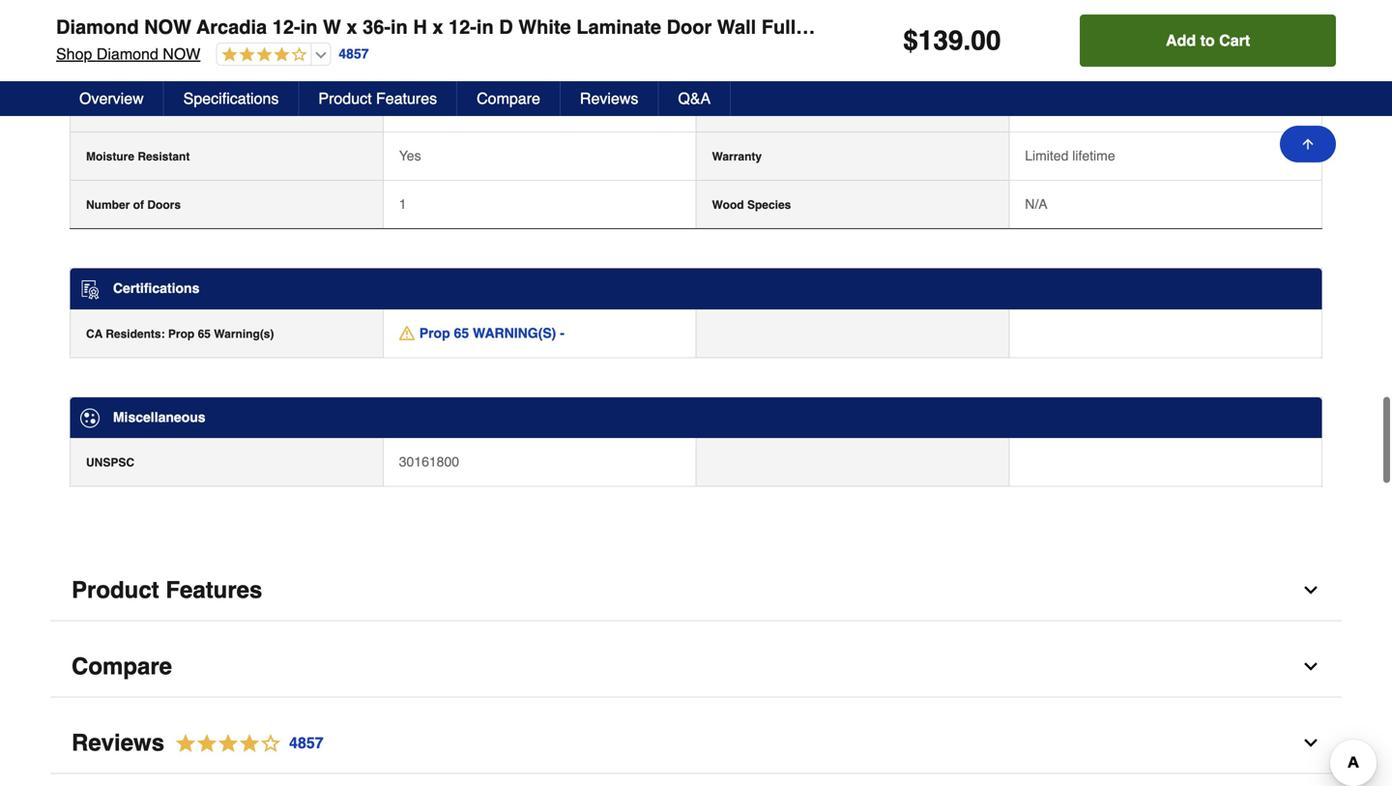 Task type: vqa. For each thing, say whether or not it's contained in the screenshot.


Task type: describe. For each thing, give the bounding box(es) containing it.
shop diamond now
[[56, 45, 201, 63]]

chevron down image
[[1302, 734, 1321, 753]]

species
[[748, 198, 791, 212]]

resistant
[[138, 150, 190, 163]]

1 vertical spatial product features button
[[50, 561, 1342, 621]]

arcadia
[[197, 16, 267, 38]]

moisture resistant
[[86, 150, 190, 163]]

ca
[[86, 327, 103, 341]]

number
[[86, 198, 130, 212]]

laminate
[[577, 16, 662, 38]]

toe
[[712, 102, 732, 115]]

arrow up image
[[1301, 136, 1316, 152]]

assembled
[[812, 16, 915, 38]]

warning(s)
[[473, 325, 556, 341]]

36-
[[363, 16, 391, 38]]

compare for compare button corresponding to topmost product features button
[[477, 89, 541, 107]]

4 stars image containing 4857
[[164, 731, 325, 757]]

shop
[[56, 45, 92, 63]]

cabinet
[[920, 16, 991, 38]]

limited lifetime
[[1025, 148, 1116, 163]]

fronts sold separately
[[86, 53, 212, 67]]

lifetime
[[1073, 148, 1116, 163]]

add to cart button
[[1081, 15, 1337, 67]]

yes
[[399, 148, 421, 163]]

0 vertical spatial 4857
[[339, 46, 369, 62]]

q&a button
[[659, 81, 731, 116]]

product for the bottom product features button
[[72, 577, 159, 604]]

warning(s)
[[214, 327, 274, 341]]

doors
[[147, 198, 181, 212]]

1 vertical spatial 4857
[[289, 734, 324, 752]]

warranty
[[712, 150, 762, 163]]

drawer construction
[[86, 5, 201, 18]]

prop 65 warning(s) -
[[420, 325, 565, 341]]

0 horizontal spatial prop
[[168, 327, 195, 341]]

compare for compare button for the bottom product features button
[[72, 653, 172, 680]]

0 vertical spatial 4 stars image
[[217, 46, 307, 64]]

30161800
[[399, 454, 459, 470]]

chevron down image for compare
[[1302, 657, 1321, 677]]

1 horizontal spatial prop
[[420, 325, 450, 341]]

specifications
[[183, 89, 279, 107]]

ca residents: prop 65 warning(s)
[[86, 327, 274, 341]]

q&a
[[678, 89, 711, 107]]

$ 139 . 00
[[904, 25, 1001, 56]]

1
[[399, 196, 407, 212]]

engineered
[[399, 100, 468, 115]]

prop65 warning image
[[399, 325, 415, 341]]

139
[[919, 25, 964, 56]]

-
[[560, 325, 565, 341]]

sold
[[125, 53, 151, 67]]

h
[[413, 16, 427, 38]]

w
[[323, 16, 341, 38]]

wood
[[712, 198, 744, 212]]



Task type: locate. For each thing, give the bounding box(es) containing it.
.
[[964, 25, 971, 56]]

1 x from the left
[[347, 16, 357, 38]]

compare button for the bottom product features button
[[50, 637, 1342, 698]]

residents:
[[106, 327, 165, 341]]

kick
[[735, 102, 760, 115]]

0 vertical spatial product
[[319, 89, 372, 107]]

0 horizontal spatial 65
[[198, 327, 211, 341]]

door
[[667, 16, 712, 38], [1226, 16, 1271, 38]]

2 door from the left
[[1226, 16, 1271, 38]]

3 in from the left
[[477, 16, 494, 38]]

(recessed
[[997, 16, 1093, 38]]

product features button
[[299, 81, 458, 116], [50, 561, 1342, 621]]

d
[[499, 16, 513, 38]]

overview
[[79, 89, 144, 107]]

1 vertical spatial features
[[166, 577, 262, 604]]

1 horizontal spatial features
[[376, 89, 437, 107]]

0 horizontal spatial product
[[72, 577, 159, 604]]

1 horizontal spatial x
[[433, 16, 443, 38]]

no
[[1025, 100, 1043, 115]]

2 12- from the left
[[449, 16, 477, 38]]

4 stars image
[[217, 46, 307, 64], [164, 731, 325, 757]]

65 left warning(s)
[[454, 325, 469, 341]]

miscellaneous
[[113, 409, 206, 425]]

style)
[[1276, 16, 1329, 38]]

00
[[971, 25, 1001, 56]]

wood
[[472, 100, 505, 115]]

now up separately
[[144, 16, 191, 38]]

2 horizontal spatial in
[[477, 16, 494, 38]]

0 vertical spatial reviews
[[580, 89, 639, 107]]

0 horizontal spatial 4857
[[289, 734, 324, 752]]

drawer
[[86, 5, 125, 18]]

to
[[1201, 31, 1215, 49]]

2 chevron down image from the top
[[1302, 657, 1321, 677]]

material
[[86, 102, 130, 115]]

diamond
[[56, 16, 139, 38], [97, 45, 158, 63]]

1 vertical spatial now
[[163, 45, 201, 63]]

0 horizontal spatial reviews
[[72, 730, 164, 756]]

separately
[[154, 53, 212, 67]]

reviews inside button
[[580, 89, 639, 107]]

product
[[319, 89, 372, 107], [72, 577, 159, 604]]

shaker
[[1156, 16, 1220, 38]]

reviews
[[580, 89, 639, 107], [72, 730, 164, 756]]

prop 65 warning(s) - link
[[399, 323, 565, 343]]

0 vertical spatial now
[[144, 16, 191, 38]]

12- left w on the top of the page
[[272, 16, 300, 38]]

fully
[[762, 16, 807, 38]]

chevron down image for product features
[[1302, 581, 1321, 600]]

wall
[[717, 16, 757, 38]]

number of doors
[[86, 198, 181, 212]]

65
[[454, 325, 469, 341], [198, 327, 211, 341]]

1 horizontal spatial 65
[[454, 325, 469, 341]]

cart
[[1220, 31, 1251, 49]]

chevron down image inside compare button
[[1302, 657, 1321, 677]]

fronts
[[86, 53, 122, 67]]

reviews button
[[561, 81, 659, 116]]

toe kick
[[712, 102, 760, 115]]

prop right residents: on the top left
[[168, 327, 195, 341]]

compare button for topmost product features button
[[458, 81, 561, 116]]

0 horizontal spatial compare
[[72, 653, 172, 680]]

0 vertical spatial chevron down image
[[1302, 581, 1321, 600]]

diamond down drawer construction
[[97, 45, 158, 63]]

1 horizontal spatial product
[[319, 89, 372, 107]]

in left w on the top of the page
[[300, 16, 318, 38]]

1 chevron down image from the top
[[1302, 581, 1321, 600]]

2 in from the left
[[391, 16, 408, 38]]

add to cart
[[1166, 31, 1251, 49]]

prop
[[420, 325, 450, 341], [168, 327, 195, 341]]

12-
[[272, 16, 300, 38], [449, 16, 477, 38]]

diamond now arcadia 12-in w x 36-in h x 12-in d white laminate door wall fully assembled cabinet (recessed panel shaker door style)
[[56, 16, 1329, 38]]

chevron down image
[[1302, 581, 1321, 600], [1302, 657, 1321, 677]]

specifications button
[[164, 81, 299, 116]]

0 horizontal spatial 12-
[[272, 16, 300, 38]]

0 vertical spatial features
[[376, 89, 437, 107]]

of
[[133, 198, 144, 212]]

overview button
[[60, 81, 164, 116]]

engineered wood
[[399, 100, 505, 115]]

now right sold
[[163, 45, 201, 63]]

65 left warning(s) on the top of page
[[198, 327, 211, 341]]

1 horizontal spatial door
[[1226, 16, 1271, 38]]

in left d
[[477, 16, 494, 38]]

diamond up 'fronts'
[[56, 16, 139, 38]]

12- right h
[[449, 16, 477, 38]]

1 vertical spatial diamond
[[97, 45, 158, 63]]

door left the wall at the top right of the page
[[667, 16, 712, 38]]

0 horizontal spatial features
[[166, 577, 262, 604]]

0 vertical spatial compare button
[[458, 81, 561, 116]]

4857
[[339, 46, 369, 62], [289, 734, 324, 752]]

moisture
[[86, 150, 134, 163]]

2 x from the left
[[433, 16, 443, 38]]

panel
[[1099, 16, 1150, 38]]

1 door from the left
[[667, 16, 712, 38]]

features for topmost product features button
[[376, 89, 437, 107]]

0 horizontal spatial in
[[300, 16, 318, 38]]

1 vertical spatial chevron down image
[[1302, 657, 1321, 677]]

unspsc
[[86, 456, 134, 470]]

x right w on the top of the page
[[347, 16, 357, 38]]

1 horizontal spatial compare
[[477, 89, 541, 107]]

x
[[347, 16, 357, 38], [433, 16, 443, 38]]

construction
[[129, 5, 201, 18]]

limited
[[1025, 148, 1069, 163]]

door right to
[[1226, 16, 1271, 38]]

features
[[376, 89, 437, 107], [166, 577, 262, 604]]

1 horizontal spatial in
[[391, 16, 408, 38]]

1 vertical spatial compare button
[[50, 637, 1342, 698]]

0 horizontal spatial door
[[667, 16, 712, 38]]

0 horizontal spatial x
[[347, 16, 357, 38]]

certifications
[[113, 280, 200, 296]]

compare button
[[458, 81, 561, 116], [50, 637, 1342, 698]]

features for the bottom product features button
[[166, 577, 262, 604]]

in left h
[[391, 16, 408, 38]]

prop right prop65 warning image
[[420, 325, 450, 341]]

in
[[300, 16, 318, 38], [391, 16, 408, 38], [477, 16, 494, 38]]

1 vertical spatial product
[[72, 577, 159, 604]]

1 horizontal spatial reviews
[[580, 89, 639, 107]]

0 vertical spatial compare
[[477, 89, 541, 107]]

transitional
[[1025, 51, 1095, 67]]

0 horizontal spatial product features
[[72, 577, 262, 604]]

chevron down image inside product features button
[[1302, 581, 1321, 600]]

now
[[144, 16, 191, 38], [163, 45, 201, 63]]

product features
[[319, 89, 437, 107], [72, 577, 262, 604]]

1 horizontal spatial 12-
[[449, 16, 477, 38]]

wood species
[[712, 198, 791, 212]]

1 12- from the left
[[272, 16, 300, 38]]

0 vertical spatial diamond
[[56, 16, 139, 38]]

1 horizontal spatial product features
[[319, 89, 437, 107]]

product for topmost product features button
[[319, 89, 372, 107]]

1 vertical spatial compare
[[72, 653, 172, 680]]

n/a
[[1025, 196, 1048, 212]]

0 vertical spatial product features
[[319, 89, 437, 107]]

1 in from the left
[[300, 16, 318, 38]]

x right h
[[433, 16, 443, 38]]

1 vertical spatial 4 stars image
[[164, 731, 325, 757]]

compare
[[477, 89, 541, 107], [72, 653, 172, 680]]

1 vertical spatial product features
[[72, 577, 262, 604]]

0 vertical spatial product features button
[[299, 81, 458, 116]]

1 horizontal spatial 4857
[[339, 46, 369, 62]]

$
[[904, 25, 919, 56]]

1 vertical spatial reviews
[[72, 730, 164, 756]]

white
[[519, 16, 571, 38]]

add
[[1166, 31, 1197, 49]]



